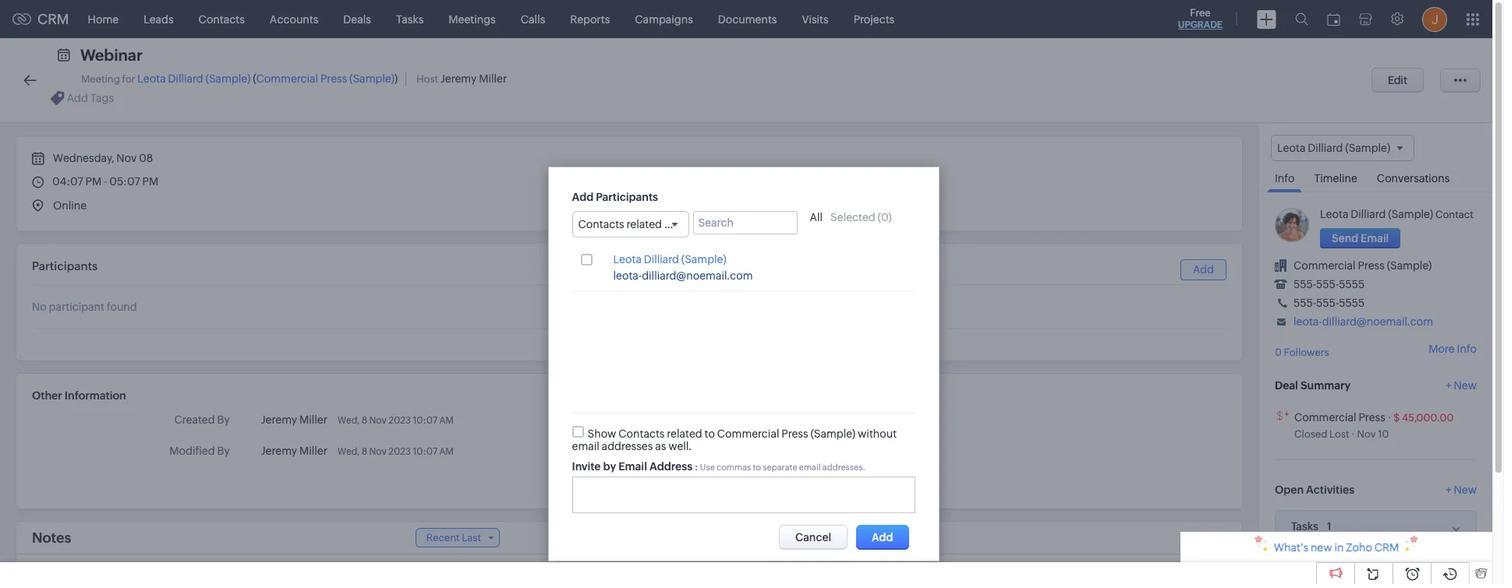 Task type: describe. For each thing, give the bounding box(es) containing it.
-
[[104, 175, 107, 188]]

upgrade
[[1178, 19, 1223, 30]]

0 horizontal spatial (
[[253, 73, 256, 85]]

to inside contacts related to commercial press (sample) field
[[664, 218, 675, 230]]

Contacts related to Commercial Press (Sample) field
[[572, 211, 815, 238]]

timeline
[[1315, 173, 1358, 185]]

(sample) down contacts link
[[206, 73, 251, 85]]

0 vertical spatial )
[[395, 73, 398, 85]]

invite
[[572, 461, 601, 473]]

campaigns
[[635, 13, 693, 25]]

calls
[[521, 13, 545, 25]]

1 + from the top
[[1446, 380, 1452, 392]]

visits
[[802, 13, 829, 25]]

commercial press link
[[1295, 412, 1386, 424]]

miller for modified by
[[300, 445, 328, 458]]

jeremy miller for created by
[[261, 414, 328, 427]]

leads link
[[131, 0, 186, 38]]

wed, 8 nov 2023 10:07 am for created by
[[338, 416, 454, 427]]

deal
[[1275, 380, 1299, 392]]

conversations
[[1377, 173, 1450, 185]]

webinar
[[80, 46, 143, 64]]

1 vertical spatial )
[[889, 211, 892, 223]]

host
[[416, 73, 438, 85]]

1 vertical spatial (
[[878, 211, 881, 223]]

wednesday,
[[53, 152, 114, 165]]

by for modified by
[[217, 445, 230, 458]]

(sample) down conversations
[[1389, 208, 1434, 221]]

calls link
[[508, 0, 558, 38]]

08
[[139, 152, 153, 165]]

1 horizontal spatial participants
[[596, 191, 658, 203]]

no participant found
[[32, 301, 137, 314]]

0 vertical spatial dilliard
[[168, 73, 203, 85]]

leota for leota dilliard (sample) leota-dilliard@noemail.com
[[613, 253, 642, 266]]

0 vertical spatial leota dilliard (sample) link
[[137, 73, 251, 85]]

free
[[1190, 7, 1211, 19]]

tasks link
[[384, 0, 436, 38]]

email inside show contacts related to commercial press (sample) without email addresses as well.
[[572, 440, 600, 453]]

0 followers
[[1275, 347, 1330, 359]]

activities
[[1306, 484, 1355, 497]]

(sample) inside leota dilliard (sample) leota-dilliard@noemail.com
[[682, 253, 727, 266]]

press inside field
[[741, 218, 768, 230]]

leota-dilliard@noemail.com link
[[1294, 316, 1434, 329]]

commercial up leota-dilliard@noemail.com link
[[1294, 260, 1356, 272]]

1 new from the top
[[1454, 380, 1477, 392]]

05:07
[[109, 175, 140, 188]]

press inside commercial press · $ 45,000.00 closed lost · nov 10
[[1359, 412, 1386, 424]]

+ new link
[[1446, 380, 1477, 400]]

10:07 for modified by
[[413, 447, 438, 458]]

wednesday, nov 08
[[51, 152, 153, 165]]

meeting
[[81, 73, 120, 85]]

deals
[[343, 13, 371, 25]]

email
[[619, 461, 647, 473]]

more
[[1429, 344, 1455, 356]]

projects
[[854, 13, 895, 25]]

leota dilliard (sample) contact
[[1320, 208, 1474, 221]]

other
[[32, 390, 62, 402]]

leota for leota dilliard (sample) contact
[[1320, 208, 1349, 221]]

zoho
[[1346, 542, 1373, 555]]

timeline link
[[1307, 162, 1366, 192]]

1 vertical spatial crm
[[1375, 542, 1399, 555]]

recent
[[426, 533, 460, 544]]

2 pm from the left
[[142, 175, 158, 188]]

all
[[810, 211, 823, 223]]

created
[[174, 414, 215, 427]]

contacts link
[[186, 0, 257, 38]]

1 vertical spatial commercial press (sample) link
[[1294, 260, 1432, 272]]

2 5555 from the top
[[1339, 297, 1365, 310]]

1 horizontal spatial ·
[[1388, 412, 1392, 424]]

cancel link
[[779, 525, 848, 550]]

wed, for modified by
[[338, 447, 360, 458]]

10
[[1378, 429, 1389, 440]]

add link
[[1181, 260, 1227, 281]]

crm link
[[12, 11, 69, 27]]

related inside field
[[627, 218, 662, 230]]

documents link
[[706, 0, 790, 38]]

found
[[107, 301, 137, 314]]

meetings
[[449, 13, 496, 25]]

contacts for contacts related to commercial press (sample)
[[578, 218, 625, 230]]

reports
[[570, 13, 610, 25]]

miller for created by
[[300, 414, 328, 427]]

for
[[122, 73, 135, 85]]

contacts inside show contacts related to commercial press (sample) without email addresses as well.
[[619, 428, 665, 440]]

(sample) down leota dilliard (sample) contact
[[1387, 260, 1432, 272]]

what's
[[1274, 542, 1309, 555]]

jeremy miller for modified by
[[261, 445, 328, 458]]

separate
[[763, 463, 798, 472]]

2023 for modified by
[[389, 447, 411, 458]]

0 horizontal spatial leota
[[137, 73, 166, 85]]

accounts
[[270, 13, 318, 25]]

1 555-555-5555 from the top
[[1294, 279, 1365, 291]]

leota dilliard (sample) link for leota dilliard (sample) leota-dilliard@noemail.com
[[613, 253, 727, 266]]

0 vertical spatial jeremy
[[441, 73, 477, 85]]

modified by
[[169, 445, 230, 458]]

1 pm from the left
[[85, 175, 102, 188]]

closed
[[1295, 429, 1328, 440]]

info link
[[1267, 162, 1303, 193]]

0 vertical spatial info
[[1275, 173, 1295, 185]]

create menu element
[[1248, 0, 1286, 38]]

contacts related to commercial press (sample)
[[578, 218, 815, 230]]

commas
[[717, 463, 751, 472]]

nov inside commercial press · $ 45,000.00 closed lost · nov 10
[[1357, 429, 1376, 440]]

dilliard for leota dilliard (sample) contact
[[1351, 208, 1386, 221]]

invite by email address : use commas to separate email addresses.
[[572, 461, 866, 473]]

press up leota-dilliard@noemail.com
[[1358, 260, 1385, 272]]

1 horizontal spatial 0
[[1275, 347, 1282, 359]]

addresses.
[[823, 463, 866, 472]]

04:07 pm - 05:07 pm
[[52, 175, 158, 188]]

home
[[88, 13, 119, 25]]

contact
[[1436, 209, 1474, 221]]

addresses
[[602, 440, 653, 453]]

open
[[1275, 484, 1304, 497]]

press down "deals"
[[321, 73, 347, 85]]

1 vertical spatial ·
[[1352, 429, 1355, 440]]

followers
[[1284, 347, 1330, 359]]

$
[[1394, 412, 1400, 424]]

Search text field
[[693, 211, 798, 234]]

all link
[[810, 211, 823, 223]]

jeremy for modified by
[[261, 445, 297, 458]]

0 horizontal spatial commercial press (sample) link
[[256, 73, 395, 85]]

leota-dilliard@noemail.com
[[1294, 316, 1434, 329]]

commercial press (sample)
[[1294, 260, 1432, 272]]



Task type: vqa. For each thing, say whether or not it's contained in the screenshot.
Wed, 8 Nov 2023 10:07 AM
yes



Task type: locate. For each thing, give the bounding box(es) containing it.
0 vertical spatial ·
[[1388, 412, 1392, 424]]

0 horizontal spatial dilliard@noemail.com
[[642, 270, 753, 282]]

0 right selected
[[881, 211, 889, 223]]

participants up contacts related to commercial press (sample) field on the top of the page
[[596, 191, 658, 203]]

2 10:07 from the top
[[413, 447, 438, 458]]

selected
[[831, 211, 876, 223]]

0 horizontal spatial pm
[[85, 175, 102, 188]]

calendar image
[[1327, 13, 1341, 25]]

last
[[462, 533, 481, 544]]

0 vertical spatial 5555
[[1339, 279, 1365, 291]]

1 horizontal spatial )
[[889, 211, 892, 223]]

to inside invite by email address : use commas to separate email addresses.
[[753, 463, 761, 472]]

new
[[1454, 380, 1477, 392], [1454, 484, 1477, 497]]

1 horizontal spatial pm
[[142, 175, 158, 188]]

contacts up meeting for leota dilliard (sample) ( commercial press (sample) )
[[199, 13, 245, 25]]

(sample) left host
[[350, 73, 395, 85]]

projects link
[[841, 0, 907, 38]]

meetings link
[[436, 0, 508, 38]]

leota dilliard (sample) link for leota dilliard (sample) contact
[[1320, 208, 1434, 221]]

45,000.00
[[1402, 412, 1454, 424]]

1 vertical spatial info
[[1457, 344, 1477, 356]]

) right selected
[[889, 211, 892, 223]]

1 vertical spatial by
[[217, 445, 230, 458]]

1 vertical spatial jeremy
[[261, 414, 297, 427]]

as
[[655, 440, 666, 453]]

1 vertical spatial wed, 8 nov 2023 10:07 am
[[338, 447, 454, 458]]

other information
[[32, 390, 126, 402]]

created by
[[174, 414, 230, 427]]

:
[[695, 461, 698, 473]]

(
[[253, 73, 256, 85], [878, 211, 881, 223]]

search image
[[1295, 12, 1309, 26]]

commercial inside commercial press · $ 45,000.00 closed lost · nov 10
[[1295, 412, 1357, 424]]

0
[[881, 211, 889, 223], [1275, 347, 1282, 359]]

0 vertical spatial (
[[253, 73, 256, 85]]

0 vertical spatial leota-
[[613, 270, 642, 282]]

0 vertical spatial wed,
[[338, 416, 360, 427]]

open activities
[[1275, 484, 1355, 497]]

reports link
[[558, 0, 623, 38]]

2 horizontal spatial leota
[[1320, 208, 1349, 221]]

contacts for contacts
[[199, 13, 245, 25]]

meeting for leota dilliard (sample) ( commercial press (sample) )
[[81, 73, 398, 85]]

1 vertical spatial 0
[[1275, 347, 1282, 359]]

contacts up email
[[619, 428, 665, 440]]

1 5555 from the top
[[1339, 279, 1365, 291]]

add for add participants
[[572, 191, 594, 203]]

deals link
[[331, 0, 384, 38]]

( down contacts link
[[253, 73, 256, 85]]

dilliard@noemail.com down commercial press (sample)
[[1323, 316, 1434, 329]]

0 vertical spatial 8
[[362, 416, 367, 427]]

+ down more info
[[1446, 380, 1452, 392]]

information
[[65, 390, 126, 402]]

1 vertical spatial jeremy miller
[[261, 445, 328, 458]]

(sample) up addresses.
[[811, 428, 856, 440]]

notes
[[32, 530, 71, 547]]

0 horizontal spatial 0
[[881, 211, 889, 223]]

(sample) left selected
[[770, 218, 815, 230]]

2 2023 from the top
[[389, 447, 411, 458]]

dilliard@noemail.com down contacts related to commercial press (sample)
[[642, 270, 753, 282]]

info
[[1275, 173, 1295, 185], [1457, 344, 1477, 356]]

add participants
[[572, 191, 658, 203]]

0 vertical spatial email
[[572, 440, 600, 453]]

0 vertical spatial 0
[[881, 211, 889, 223]]

email inside invite by email address : use commas to separate email addresses.
[[799, 463, 821, 472]]

04:07
[[52, 175, 83, 188]]

1 horizontal spatial leota-
[[1294, 316, 1323, 329]]

0 vertical spatial +
[[1446, 380, 1452, 392]]

commercial press (sample) link
[[256, 73, 395, 85], [1294, 260, 1432, 272]]

0 vertical spatial 10:07
[[413, 416, 438, 427]]

commercial inside show contacts related to commercial press (sample) without email addresses as well.
[[717, 428, 780, 440]]

+ new
[[1446, 380, 1477, 392], [1446, 484, 1477, 497]]

0 vertical spatial participants
[[596, 191, 658, 203]]

commercial up lost at bottom
[[1295, 412, 1357, 424]]

555-
[[1294, 279, 1317, 291], [1317, 279, 1339, 291], [1294, 297, 1317, 310], [1317, 297, 1339, 310]]

1 2023 from the top
[[389, 416, 411, 427]]

1 vertical spatial 8
[[362, 447, 367, 458]]

am for created by
[[440, 416, 454, 427]]

press up the 10
[[1359, 412, 1386, 424]]

1 vertical spatial 2023
[[389, 447, 411, 458]]

1 vertical spatial add
[[1193, 264, 1214, 276]]

commercial up commas
[[717, 428, 780, 440]]

5555
[[1339, 279, 1365, 291], [1339, 297, 1365, 310]]

0 horizontal spatial )
[[395, 73, 398, 85]]

dilliard down contacts related to commercial press (sample) field on the top of the page
[[644, 253, 679, 266]]

555-555-5555
[[1294, 279, 1365, 291], [1294, 297, 1365, 310]]

leota right "for"
[[137, 73, 166, 85]]

by for created by
[[217, 414, 230, 427]]

1 vertical spatial 10:07
[[413, 447, 438, 458]]

well.
[[669, 440, 692, 453]]

1 vertical spatial leota
[[1320, 208, 1349, 221]]

0 vertical spatial 555-555-5555
[[1294, 279, 1365, 291]]

2 horizontal spatial leota dilliard (sample) link
[[1320, 208, 1434, 221]]

pm down 08
[[142, 175, 158, 188]]

0 horizontal spatial add
[[572, 191, 594, 203]]

email up the invite
[[572, 440, 600, 453]]

1 vertical spatial 5555
[[1339, 297, 1365, 310]]

·
[[1388, 412, 1392, 424], [1352, 429, 1355, 440]]

1 horizontal spatial leota
[[613, 253, 642, 266]]

2 wed, from the top
[[338, 447, 360, 458]]

related inside show contacts related to commercial press (sample) without email addresses as well.
[[667, 428, 703, 440]]

0 vertical spatial contacts
[[199, 13, 245, 25]]

leota inside leota dilliard (sample) leota-dilliard@noemail.com
[[613, 253, 642, 266]]

1 10:07 from the top
[[413, 416, 438, 427]]

) left host
[[395, 73, 398, 85]]

contacts inside contacts related to commercial press (sample) field
[[578, 218, 625, 230]]

nov
[[116, 152, 137, 165], [369, 416, 387, 427], [1357, 429, 1376, 440], [369, 447, 387, 458]]

1 horizontal spatial dilliard
[[644, 253, 679, 266]]

1 horizontal spatial crm
[[1375, 542, 1399, 555]]

contacts
[[199, 13, 245, 25], [578, 218, 625, 230], [619, 428, 665, 440]]

2023
[[389, 416, 411, 427], [389, 447, 411, 458]]

1 vertical spatial miller
[[300, 414, 328, 427]]

leota dilliard (sample) link down contacts related to commercial press (sample) field on the top of the page
[[613, 253, 727, 266]]

email
[[572, 440, 600, 453], [799, 463, 821, 472]]

leota down timeline
[[1320, 208, 1349, 221]]

address
[[650, 461, 693, 473]]

1 horizontal spatial related
[[667, 428, 703, 440]]

more info link
[[1429, 344, 1477, 356]]

2 wed, 8 nov 2023 10:07 am from the top
[[338, 447, 454, 458]]

crm
[[37, 11, 69, 27], [1375, 542, 1399, 555]]

1 vertical spatial contacts
[[578, 218, 625, 230]]

2 vertical spatial dilliard
[[644, 253, 679, 266]]

1 by from the top
[[217, 414, 230, 427]]

press up "separate"
[[782, 428, 808, 440]]

dilliard inside leota dilliard (sample) leota-dilliard@noemail.com
[[644, 253, 679, 266]]

0 vertical spatial 2023
[[389, 416, 411, 427]]

2023 for created by
[[389, 416, 411, 427]]

no
[[32, 301, 47, 314]]

new
[[1311, 542, 1333, 555]]

without
[[858, 428, 897, 440]]

am for modified by
[[440, 447, 454, 458]]

8 for created by
[[362, 416, 367, 427]]

modified
[[169, 445, 215, 458]]

1 vertical spatial to
[[705, 428, 715, 440]]

recent last
[[426, 533, 481, 544]]

2 horizontal spatial dilliard
[[1351, 208, 1386, 221]]

0 vertical spatial add
[[572, 191, 594, 203]]

0 vertical spatial new
[[1454, 380, 1477, 392]]

search element
[[1286, 0, 1318, 38]]

2 vertical spatial contacts
[[619, 428, 665, 440]]

press left all on the right of the page
[[741, 218, 768, 230]]

miller
[[479, 73, 507, 85], [300, 414, 328, 427], [300, 445, 328, 458]]

2 vertical spatial to
[[753, 463, 761, 472]]

1 vertical spatial new
[[1454, 484, 1477, 497]]

to
[[664, 218, 675, 230], [705, 428, 715, 440], [753, 463, 761, 472]]

0 vertical spatial commercial press (sample) link
[[256, 73, 395, 85]]

dilliard@noemail.com
[[642, 270, 753, 282], [1323, 316, 1434, 329]]

dilliard right "for"
[[168, 73, 203, 85]]

dilliard for leota dilliard (sample) leota-dilliard@noemail.com
[[644, 253, 679, 266]]

to up leota dilliard (sample) leota-dilliard@noemail.com
[[664, 218, 675, 230]]

add for add
[[1193, 264, 1214, 276]]

cancel
[[796, 532, 832, 544]]

profile image
[[1423, 7, 1448, 32]]

tasks
[[396, 13, 424, 25]]

press inside show contacts related to commercial press (sample) without email addresses as well.
[[782, 428, 808, 440]]

leads
[[144, 13, 174, 25]]

1 horizontal spatial email
[[799, 463, 821, 472]]

1 vertical spatial related
[[667, 428, 703, 440]]

info right more on the bottom right of the page
[[1457, 344, 1477, 356]]

0 vertical spatial leota
[[137, 73, 166, 85]]

5555 down commercial press (sample)
[[1339, 279, 1365, 291]]

show contacts related to commercial press (sample) without email addresses as well.
[[572, 428, 897, 453]]

2 vertical spatial miller
[[300, 445, 328, 458]]

1 vertical spatial email
[[799, 463, 821, 472]]

1 vertical spatial am
[[440, 447, 454, 458]]

1 horizontal spatial commercial press (sample) link
[[1294, 260, 1432, 272]]

555-555-5555 down commercial press (sample)
[[1294, 279, 1365, 291]]

wed,
[[338, 416, 360, 427], [338, 447, 360, 458]]

pm left -
[[85, 175, 102, 188]]

1 vertical spatial +
[[1446, 484, 1452, 497]]

leota dilliard (sample) link right "for"
[[137, 73, 251, 85]]

to inside show contacts related to commercial press (sample) without email addresses as well.
[[705, 428, 715, 440]]

use
[[700, 463, 715, 472]]

1 horizontal spatial (
[[878, 211, 881, 223]]

contacts inside contacts link
[[199, 13, 245, 25]]

1 vertical spatial dilliard
[[1351, 208, 1386, 221]]

by
[[603, 461, 616, 473]]

1 vertical spatial leota-
[[1294, 316, 1323, 329]]

1 jeremy miller from the top
[[261, 414, 328, 427]]

0 horizontal spatial email
[[572, 440, 600, 453]]

what's new in zoho crm link
[[1181, 533, 1493, 563]]

related down add participants
[[627, 218, 662, 230]]

5555 up leota-dilliard@noemail.com link
[[1339, 297, 1365, 310]]

(sample) inside field
[[770, 218, 815, 230]]

all selected ( 0 )
[[810, 211, 892, 223]]

campaigns link
[[623, 0, 706, 38]]

0 horizontal spatial leota-
[[613, 270, 642, 282]]

in
[[1335, 542, 1344, 555]]

host jeremy miller
[[416, 73, 507, 85]]

( right selected
[[878, 211, 881, 223]]

10:07
[[413, 416, 438, 427], [413, 447, 438, 458]]

online
[[53, 200, 87, 212]]

None button
[[1372, 68, 1424, 93], [1320, 229, 1401, 249], [856, 525, 909, 550], [1372, 68, 1424, 93], [1320, 229, 1401, 249], [856, 525, 909, 550]]

(sample) inside show contacts related to commercial press (sample) without email addresses as well.
[[811, 428, 856, 440]]

1 horizontal spatial to
[[705, 428, 715, 440]]

0 vertical spatial am
[[440, 416, 454, 427]]

commercial up leota dilliard (sample) leota-dilliard@noemail.com
[[677, 218, 739, 230]]

· left $ on the bottom of page
[[1388, 412, 1392, 424]]

2 8 from the top
[[362, 447, 367, 458]]

1 horizontal spatial info
[[1457, 344, 1477, 356]]

1 wed, 8 nov 2023 10:07 am from the top
[[338, 416, 454, 427]]

0 vertical spatial crm
[[37, 11, 69, 27]]

0 vertical spatial dilliard@noemail.com
[[642, 270, 753, 282]]

create menu image
[[1257, 10, 1277, 28]]

1 + new from the top
[[1446, 380, 1477, 392]]

leota dilliard (sample) link
[[137, 73, 251, 85], [1320, 208, 1434, 221], [613, 253, 727, 266]]

jeremy for created by
[[261, 414, 297, 427]]

0 horizontal spatial to
[[664, 218, 675, 230]]

(sample) down contacts related to commercial press (sample)
[[682, 253, 727, 266]]

related right the "as"
[[667, 428, 703, 440]]

email right "separate"
[[799, 463, 821, 472]]

to right well.
[[705, 428, 715, 440]]

leota dilliard (sample) link down conversations
[[1320, 208, 1434, 221]]

2 vertical spatial leota
[[613, 253, 642, 266]]

· right lost at bottom
[[1352, 429, 1355, 440]]

0 horizontal spatial dilliard
[[168, 73, 203, 85]]

leota down add participants
[[613, 253, 642, 266]]

commercial inside field
[[677, 218, 739, 230]]

contacts down add participants
[[578, 218, 625, 230]]

555-555-5555 up leota-dilliard@noemail.com link
[[1294, 297, 1365, 310]]

by right modified
[[217, 445, 230, 458]]

related
[[627, 218, 662, 230], [667, 428, 703, 440]]

wed, 8 nov 2023 10:07 am for modified by
[[338, 447, 454, 458]]

summary
[[1301, 380, 1351, 392]]

2 new from the top
[[1454, 484, 1477, 497]]

profile element
[[1413, 0, 1457, 38]]

by right created
[[217, 414, 230, 427]]

2 + from the top
[[1446, 484, 1452, 497]]

leota dilliard (sample) leota-dilliard@noemail.com
[[613, 253, 753, 282]]

0 horizontal spatial ·
[[1352, 429, 1355, 440]]

crm left the home link
[[37, 11, 69, 27]]

participant
[[49, 301, 104, 314]]

0 horizontal spatial participants
[[32, 260, 98, 273]]

1 horizontal spatial leota dilliard (sample) link
[[613, 253, 727, 266]]

1 am from the top
[[440, 416, 454, 427]]

info left timeline
[[1275, 173, 1295, 185]]

8 for modified by
[[362, 447, 367, 458]]

2 am from the top
[[440, 447, 454, 458]]

crm right "zoho"
[[1375, 542, 1399, 555]]

1 vertical spatial 555-555-5555
[[1294, 297, 1365, 310]]

0 vertical spatial miller
[[479, 73, 507, 85]]

2 jeremy miller from the top
[[261, 445, 328, 458]]

pm
[[85, 175, 102, 188], [142, 175, 158, 188]]

0 horizontal spatial info
[[1275, 173, 1295, 185]]

1 8 from the top
[[362, 416, 367, 427]]

visits link
[[790, 0, 841, 38]]

0 vertical spatial jeremy miller
[[261, 414, 328, 427]]

1 vertical spatial dilliard@noemail.com
[[1323, 316, 1434, 329]]

commercial press · $ 45,000.00 closed lost · nov 10
[[1295, 412, 1454, 440]]

leota- inside leota dilliard (sample) leota-dilliard@noemail.com
[[613, 270, 642, 282]]

leota
[[137, 73, 166, 85], [1320, 208, 1349, 221], [613, 253, 642, 266]]

commercial press (sample) link down accounts 'link'
[[256, 73, 395, 85]]

to right commas
[[753, 463, 761, 472]]

deal summary
[[1275, 380, 1351, 392]]

(sample)
[[206, 73, 251, 85], [350, 73, 395, 85], [1389, 208, 1434, 221], [770, 218, 815, 230], [682, 253, 727, 266], [1387, 260, 1432, 272], [811, 428, 856, 440]]

participants up 'participant'
[[32, 260, 98, 273]]

2 555-555-5555 from the top
[[1294, 297, 1365, 310]]

+ down "45,000.00"
[[1446, 484, 1452, 497]]

wed, for created by
[[338, 416, 360, 427]]

1 horizontal spatial dilliard@noemail.com
[[1323, 316, 1434, 329]]

2 by from the top
[[217, 445, 230, 458]]

dilliard down timeline
[[1351, 208, 1386, 221]]

show
[[588, 428, 616, 440]]

10:07 for created by
[[413, 416, 438, 427]]

0 horizontal spatial crm
[[37, 11, 69, 27]]

0 horizontal spatial related
[[627, 218, 662, 230]]

2 + new from the top
[[1446, 484, 1477, 497]]

documents
[[718, 13, 777, 25]]

am
[[440, 416, 454, 427], [440, 447, 454, 458]]

2 vertical spatial leota dilliard (sample) link
[[613, 253, 727, 266]]

2 vertical spatial jeremy
[[261, 445, 297, 458]]

0 left followers in the bottom of the page
[[1275, 347, 1282, 359]]

commercial down 'accounts'
[[256, 73, 318, 85]]

dilliard@noemail.com inside leota dilliard (sample) leota-dilliard@noemail.com
[[642, 270, 753, 282]]

1 wed, from the top
[[338, 416, 360, 427]]

accounts link
[[257, 0, 331, 38]]

1 horizontal spatial add
[[1193, 264, 1214, 276]]

)
[[395, 73, 398, 85], [889, 211, 892, 223]]

0 vertical spatial by
[[217, 414, 230, 427]]

home link
[[75, 0, 131, 38]]

0 vertical spatial + new
[[1446, 380, 1477, 392]]

1 vertical spatial leota dilliard (sample) link
[[1320, 208, 1434, 221]]

commercial press (sample) link up leota-dilliard@noemail.com
[[1294, 260, 1432, 272]]



